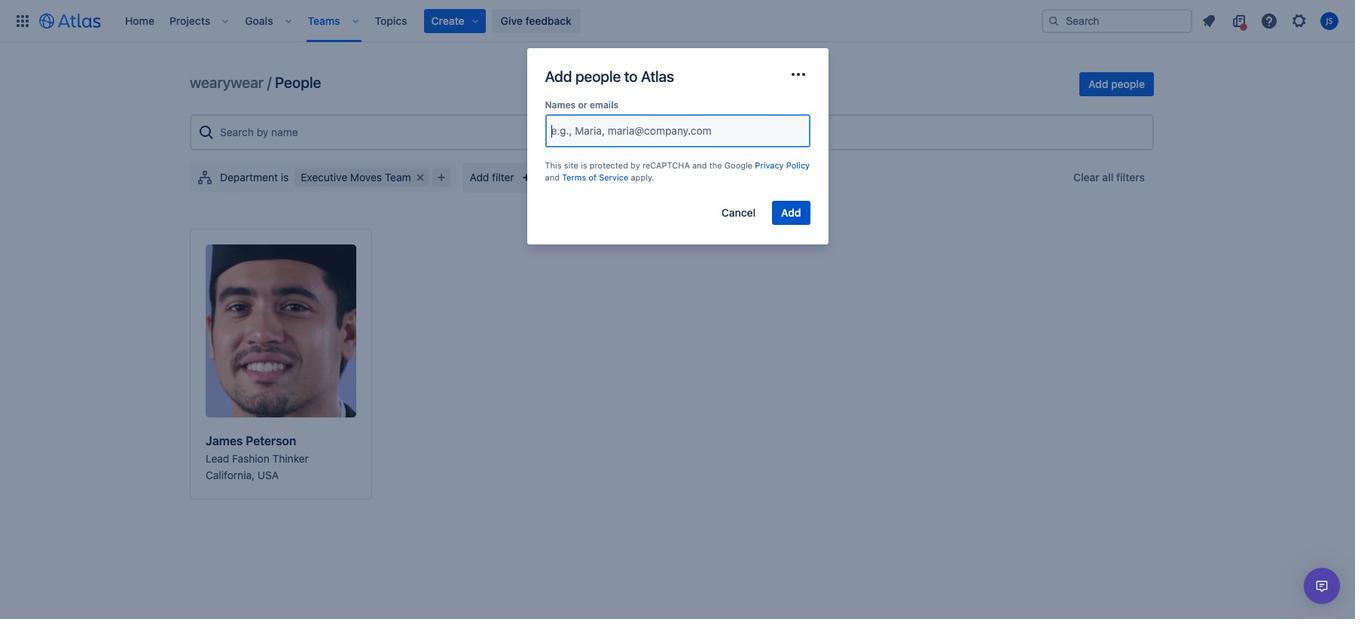 Task type: describe. For each thing, give the bounding box(es) containing it.
maria,
[[575, 124, 605, 137]]

/
[[267, 74, 271, 91]]

emails
[[590, 99, 618, 111]]

e.g., maria, maria@company.com
[[551, 124, 712, 137]]

more image
[[789, 66, 807, 84]]

cancel
[[721, 207, 756, 219]]

by
[[631, 160, 640, 170]]

add people to atlas
[[545, 68, 674, 85]]

1 vertical spatial and
[[545, 172, 560, 182]]

this site is protected by recaptcha and the google privacy policy and terms of service apply.
[[545, 160, 810, 182]]

people
[[275, 74, 321, 91]]

lead
[[206, 453, 229, 465]]

top element
[[9, 0, 1042, 42]]

service
[[599, 172, 628, 182]]

remove image
[[411, 169, 429, 187]]

usa
[[258, 469, 279, 482]]

add for add people to atlas
[[545, 68, 572, 85]]

add down policy
[[781, 207, 801, 219]]

privacy
[[755, 160, 784, 170]]

policy
[[786, 160, 810, 170]]

add people
[[1088, 78, 1145, 90]]

terms of service link
[[562, 172, 628, 182]]

wearywear
[[190, 74, 264, 91]]

all
[[1102, 171, 1114, 184]]

home
[[125, 14, 154, 27]]

privacy policy link
[[755, 160, 810, 170]]

help image
[[1260, 12, 1278, 30]]

search by name image
[[197, 124, 215, 142]]

apply.
[[631, 172, 654, 182]]

is inside this site is protected by recaptcha and the google privacy policy and terms of service apply.
[[581, 160, 587, 170]]

goals
[[245, 14, 273, 27]]

add filter
[[470, 171, 514, 184]]

projects link
[[165, 9, 215, 33]]

topics link
[[370, 9, 412, 33]]

cancel button
[[712, 201, 765, 226]]

filter
[[492, 171, 514, 184]]

terms
[[562, 172, 586, 182]]

add for add filter
[[470, 171, 489, 184]]

Search by name field
[[215, 119, 1146, 146]]

0 horizontal spatial is
[[281, 171, 289, 184]]

topics
[[375, 14, 407, 27]]

moves
[[350, 171, 382, 184]]

thinker
[[272, 453, 309, 465]]

e.g.,
[[551, 124, 572, 137]]

recaptcha
[[642, 160, 690, 170]]

james
[[206, 435, 243, 448]]

atlas
[[641, 68, 674, 85]]

Search field
[[1042, 9, 1192, 33]]

Names or emails text field
[[551, 124, 554, 139]]

1 horizontal spatial and
[[692, 160, 707, 170]]

people for add people
[[1111, 78, 1145, 90]]



Task type: vqa. For each thing, say whether or not it's contained in the screenshot.
Maria, at top left
yes



Task type: locate. For each thing, give the bounding box(es) containing it.
add button
[[772, 201, 810, 226]]

this
[[545, 160, 562, 170]]

add people button
[[1079, 72, 1154, 96]]

add left the filter at the left of the page
[[470, 171, 489, 184]]

names
[[545, 99, 576, 111]]

google
[[724, 160, 753, 170]]

give feedback
[[501, 14, 572, 27]]

site
[[564, 160, 578, 170]]

fashion
[[232, 453, 269, 465]]

maria@company.com
[[608, 124, 712, 137]]

projects
[[169, 14, 210, 27]]

add for add people
[[1088, 78, 1108, 90]]

add filter button
[[462, 163, 543, 193]]

or
[[578, 99, 587, 111]]

is right department at the left top of the page
[[281, 171, 289, 184]]

0 horizontal spatial people
[[575, 68, 621, 85]]

executive moves team
[[301, 171, 411, 184]]

clear all filters
[[1073, 171, 1145, 184]]

add down search field on the top of page
[[1088, 78, 1108, 90]]

1 horizontal spatial is
[[581, 160, 587, 170]]

executive
[[301, 171, 347, 184]]

goals link
[[240, 9, 278, 33]]

names or emails
[[545, 99, 618, 111]]

filters
[[1116, 171, 1145, 184]]

california,
[[206, 469, 255, 482]]

give feedback button
[[492, 9, 581, 33]]

home link
[[121, 9, 159, 33]]

james peterson lead fashion thinker california, usa
[[206, 435, 309, 482]]

add inside button
[[470, 171, 489, 184]]

clear
[[1073, 171, 1100, 184]]

0 horizontal spatial and
[[545, 172, 560, 182]]

give
[[501, 14, 523, 27]]

people for add people to atlas
[[575, 68, 621, 85]]

teams link
[[303, 9, 345, 33]]

the
[[709, 160, 722, 170]]

banner
[[0, 0, 1355, 42]]

feedback
[[525, 14, 572, 27]]

peterson
[[246, 435, 296, 448]]

people inside button
[[1111, 78, 1145, 90]]

people down search field on the top of page
[[1111, 78, 1145, 90]]

department
[[220, 171, 278, 184]]

add
[[545, 68, 572, 85], [1088, 78, 1108, 90], [470, 171, 489, 184], [781, 207, 801, 219]]

and down this
[[545, 172, 560, 182]]

department is
[[220, 171, 289, 184]]

is
[[581, 160, 587, 170], [281, 171, 289, 184]]

and
[[692, 160, 707, 170], [545, 172, 560, 182]]

banner containing home
[[0, 0, 1355, 42]]

search image
[[1048, 15, 1060, 27]]

1 horizontal spatial people
[[1111, 78, 1145, 90]]

is right site
[[581, 160, 587, 170]]

wearywear / people
[[190, 74, 321, 91]]

to
[[624, 68, 638, 85]]

open intercom messenger image
[[1313, 578, 1331, 596]]

clear all filters button
[[1064, 169, 1154, 187]]

of
[[589, 172, 597, 182]]

0 vertical spatial and
[[692, 160, 707, 170]]

team
[[385, 171, 411, 184]]

people up emails at the left
[[575, 68, 621, 85]]

and left the
[[692, 160, 707, 170]]

people
[[575, 68, 621, 85], [1111, 78, 1145, 90]]

teams
[[308, 14, 340, 27]]

protected
[[590, 160, 628, 170]]

add up names
[[545, 68, 572, 85]]



